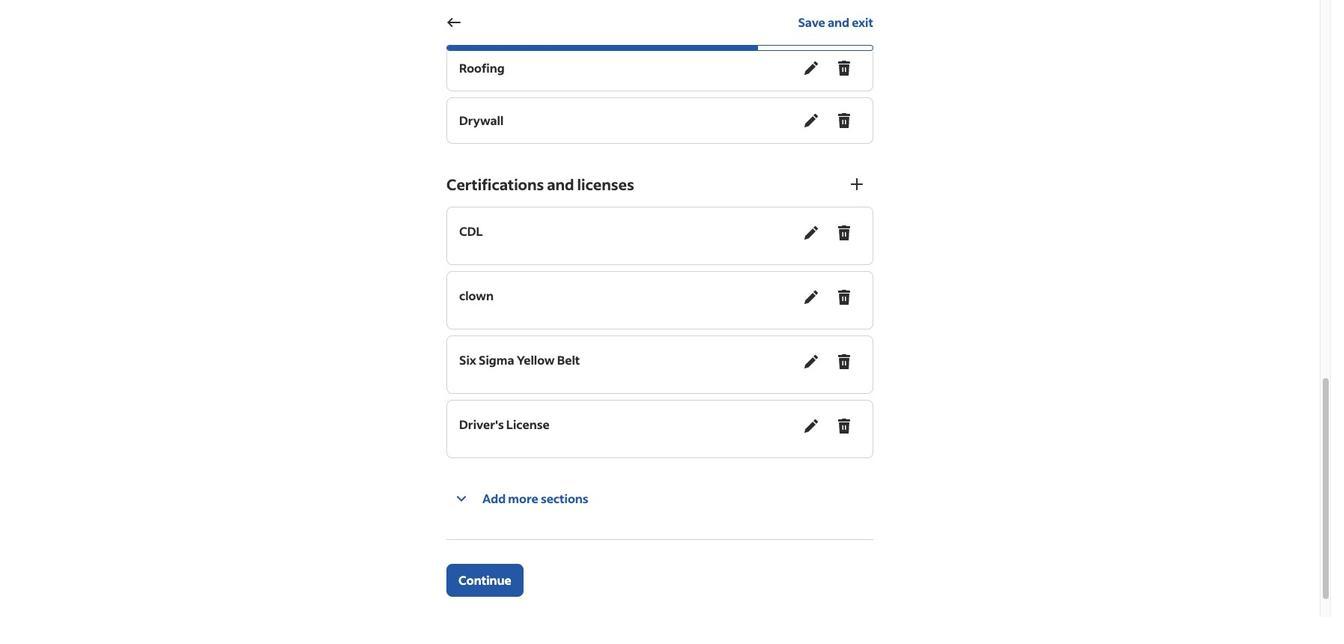 Task type: locate. For each thing, give the bounding box(es) containing it.
progress progress bar
[[446, 45, 873, 51]]

save
[[798, 14, 825, 30]]

and left exit
[[828, 14, 849, 30]]

construction
[[459, 7, 535, 23]]

continue
[[458, 572, 511, 588]]

0 horizontal spatial and
[[547, 175, 574, 194]]

drywall
[[459, 112, 504, 128]]

and
[[828, 14, 849, 30], [547, 175, 574, 194]]

certifications and licenses
[[446, 175, 634, 194]]

exit
[[852, 14, 873, 30]]

and left licenses
[[547, 175, 574, 194]]

0 vertical spatial and
[[828, 14, 849, 30]]

clown group
[[459, 281, 861, 320]]

1 horizontal spatial and
[[828, 14, 849, 30]]

save and exit
[[798, 14, 873, 30]]

driver's license group
[[459, 410, 861, 449]]

drywall group
[[459, 104, 861, 137]]

cdl
[[459, 223, 483, 239]]

1 vertical spatial and
[[547, 175, 574, 194]]

continue button
[[446, 564, 523, 597]]

six sigma yellow belt group
[[459, 345, 861, 384]]

six sigma yellow belt
[[459, 352, 580, 368]]

roofing group
[[459, 52, 861, 85]]

construction group
[[459, 0, 861, 32]]

and for save
[[828, 14, 849, 30]]

roofing
[[459, 60, 505, 76]]



Task type: vqa. For each thing, say whether or not it's contained in the screenshot.
and corresponding to Certifications
yes



Task type: describe. For each thing, give the bounding box(es) containing it.
license
[[506, 416, 550, 432]]

driver's license
[[459, 416, 550, 432]]

cdl group
[[459, 216, 861, 255]]

and for certifications
[[547, 175, 574, 194]]

belt
[[557, 352, 580, 368]]

driver's
[[459, 416, 504, 432]]

yellow
[[517, 352, 555, 368]]

licenses
[[577, 175, 634, 194]]

certifications
[[446, 175, 544, 194]]

sigma
[[479, 352, 514, 368]]

clown
[[459, 288, 494, 303]]

save and exit link
[[798, 6, 873, 39]]

six
[[459, 352, 476, 368]]



